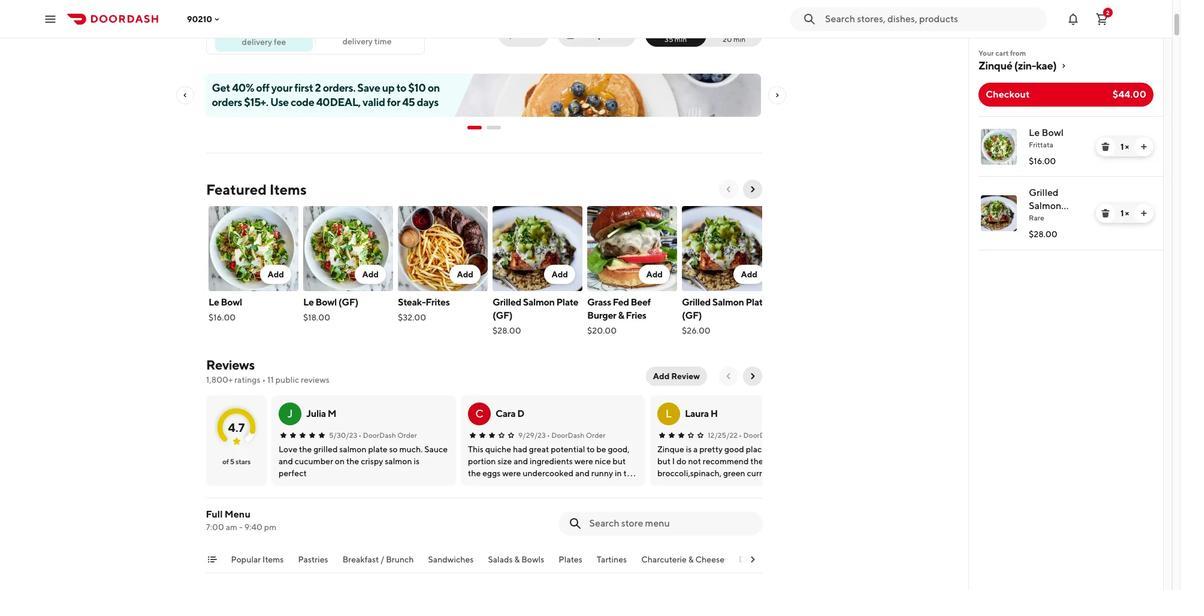 Task type: describe. For each thing, give the bounding box(es) containing it.
your cart from
[[979, 49, 1026, 58]]

charcuterie & cheese button
[[642, 554, 725, 573]]

laura
[[685, 408, 709, 419]]

$20.00
[[587, 326, 617, 336]]

open menu image
[[43, 12, 58, 26]]

zinqué
[[979, 59, 1012, 72]]

for
[[387, 96, 401, 108]]

• doordash order for c
[[547, 431, 606, 440]]

12/25/22
[[708, 431, 738, 440]]

frites
[[426, 297, 450, 308]]

j
[[287, 408, 293, 420]]

2 inside get 40% off your first 2 orders. save up to $10 on orders $15+.  use code 40deal, valid for 45 days
[[315, 82, 321, 94]]

steak-frites $32.00
[[398, 297, 450, 322]]

2 items, open order cart image
[[1095, 12, 1109, 26]]

tartines button
[[597, 554, 627, 573]]

public
[[275, 375, 299, 385]]

featured
[[206, 181, 267, 198]]

fee
[[274, 37, 286, 46]]

order for j
[[397, 431, 417, 440]]

items for popular items
[[263, 555, 284, 565]]

featured items heading
[[206, 180, 307, 199]]

add review button
[[646, 367, 707, 386]]

doordash for j
[[363, 431, 396, 440]]

use
[[271, 96, 289, 108]]

min for 35 min delivery time
[[365, 25, 381, 37]]

add button for steak-frites $32.00
[[450, 265, 481, 284]]

2 horizontal spatial grilled salmon plate (gf) image
[[981, 195, 1017, 231]]

plates button
[[559, 554, 583, 573]]

(gf) for grilled salmon plate (gf) $28.00
[[493, 310, 512, 321]]

$26.00
[[682, 326, 711, 336]]

show menu categories image
[[207, 555, 217, 565]]

add for grilled salmon plate (gf) $26.00
[[741, 270, 757, 279]]

of 5 stars
[[222, 457, 251, 466]]

rare
[[1029, 213, 1044, 222]]

am
[[226, 523, 238, 532]]

• for c
[[547, 431, 550, 440]]

valid
[[363, 96, 385, 108]]

5/30/23
[[329, 431, 357, 440]]

bowl for frittata
[[1042, 127, 1064, 138]]

charcuterie & cheese
[[642, 555, 725, 565]]

salmon for grilled salmon plate (gf) $28.00
[[523, 297, 555, 308]]

reviews
[[301, 375, 330, 385]]

0 horizontal spatial le bowl image
[[209, 206, 298, 291]]

bowl for (gf)
[[316, 297, 337, 308]]

• for j
[[359, 431, 362, 440]]

& inside grass fed beef burger & fries $20.00
[[618, 310, 624, 321]]

order for l
[[778, 431, 797, 440]]

group order
[[578, 30, 628, 40]]

add button for grass fed beef burger & fries $20.00
[[639, 265, 670, 284]]

m
[[328, 408, 336, 419]]

burger
[[587, 310, 616, 321]]

next button of carousel image
[[748, 185, 757, 194]]

cara
[[496, 408, 516, 419]]

on
[[428, 82, 440, 94]]

pm
[[264, 523, 277, 532]]

grilled for grilled salmon plate (gf) $28.00
[[493, 297, 521, 308]]

(gf) inside the le bowl (gf) $18.00
[[338, 297, 358, 308]]

get
[[212, 82, 230, 94]]

le bowl (gf) image
[[303, 206, 393, 291]]

previous button of carousel image
[[724, 185, 734, 194]]

35 for 35 min delivery time
[[353, 25, 364, 37]]

grilled salmon plate (gf) $28.00
[[493, 297, 578, 336]]

add for le bowl $16.00
[[268, 270, 284, 279]]

grilled for grilled salmon plate (gf) $26.00
[[682, 297, 711, 308]]

previous image
[[724, 372, 734, 381]]

sandwiches
[[429, 555, 474, 565]]

/
[[381, 555, 385, 565]]

1,800+
[[206, 375, 233, 385]]

to
[[397, 82, 407, 94]]

time
[[374, 37, 392, 46]]

grilled salmon plate (gf)
[[1029, 187, 1074, 225]]

beef
[[631, 297, 651, 308]]

add one to cart image
[[1139, 209, 1149, 218]]

add for grass fed beef burger & fries $20.00
[[646, 270, 663, 279]]

popular items button
[[231, 554, 284, 573]]

delivery inside the 35 min delivery time
[[342, 37, 373, 46]]

salmon for grilled salmon plate (gf)
[[1029, 200, 1062, 212]]

up
[[382, 82, 395, 94]]

20
[[723, 35, 732, 44]]

add review
[[653, 372, 700, 381]]

fries
[[626, 310, 646, 321]]

plate for grilled salmon plate (gf)
[[1029, 213, 1052, 225]]

Item Search search field
[[590, 517, 753, 530]]

charcuterie
[[642, 555, 687, 565]]

(zin-
[[1014, 59, 1036, 72]]

julia m
[[306, 408, 336, 419]]

featured items
[[206, 181, 307, 198]]

grilled salmon plate (gf) $26.00
[[682, 297, 768, 336]]

salmon for grilled salmon plate (gf) $26.00
[[712, 297, 744, 308]]

$10
[[409, 82, 426, 94]]

le for le bowl
[[209, 297, 219, 308]]

get 40% off your first 2 orders. save up to $10 on orders $15+.  use code 40deal, valid for 45 days
[[212, 82, 440, 108]]

laura h
[[685, 408, 718, 419]]

grilled salmon plate (gf) image for grilled salmon plate (gf) $26.00
[[682, 206, 772, 291]]

• doordash order for l
[[739, 431, 797, 440]]

$16.00 inside 'list'
[[1029, 156, 1056, 166]]

pastries button
[[298, 554, 329, 573]]

40deal,
[[317, 96, 361, 108]]

4.7
[[228, 420, 245, 434]]

breakfast
[[343, 555, 379, 565]]

from
[[1010, 49, 1026, 58]]

salads & bowls
[[488, 555, 545, 565]]

items for featured items
[[270, 181, 307, 198]]

select promotional banner element
[[467, 117, 501, 138]]

plate for grilled salmon plate (gf) $26.00
[[746, 297, 768, 308]]

& for salads & bowls
[[515, 555, 520, 565]]

add button for grilled salmon plate (gf) $26.00
[[734, 265, 765, 284]]

stars
[[236, 457, 251, 466]]

reviews
[[206, 357, 255, 373]]

d
[[517, 408, 524, 419]]

1 for le bowl
[[1121, 142, 1124, 152]]

popular
[[231, 555, 261, 565]]

ratings
[[234, 375, 260, 385]]

5
[[230, 457, 234, 466]]

scroll menu navigation right image
[[748, 555, 757, 565]]

review
[[671, 372, 700, 381]]

remove item from cart image
[[1101, 209, 1110, 218]]

• doordash order for j
[[359, 431, 417, 440]]

save button
[[498, 23, 548, 47]]

plates
[[559, 555, 583, 565]]

full menu 7:00 am - 9:40 pm
[[206, 509, 277, 532]]

9:40
[[245, 523, 263, 532]]

35 min radio
[[645, 23, 706, 47]]

l
[[666, 408, 672, 420]]

1 × for grilled salmon plate (gf)
[[1121, 209, 1129, 218]]

grass fed beef burger & fries image
[[587, 206, 677, 291]]

90210
[[187, 14, 212, 24]]



Task type: vqa. For each thing, say whether or not it's contained in the screenshot.
Ratings & Reviews
no



Task type: locate. For each thing, give the bounding box(es) containing it.
min inside option
[[675, 35, 687, 44]]

3 add button from the left
[[450, 265, 481, 284]]

zinqué (zin-kae)
[[979, 59, 1057, 72]]

$16.00 down frittata
[[1029, 156, 1056, 166]]

le bowl image
[[981, 129, 1017, 165], [209, 206, 298, 291]]

1 vertical spatial 2
[[315, 82, 321, 94]]

days
[[417, 96, 439, 108]]

(gf) inside grilled salmon plate (gf)
[[1054, 213, 1074, 225]]

1 horizontal spatial 35
[[665, 35, 673, 44]]

35 min delivery time
[[342, 25, 392, 46]]

grilled inside 'grilled salmon plate (gf) $28.00'
[[493, 297, 521, 308]]

full
[[206, 509, 223, 520]]

1 for grilled salmon plate (gf)
[[1121, 209, 1124, 218]]

salmon inside 'grilled salmon plate (gf) $28.00'
[[523, 297, 555, 308]]

1 horizontal spatial salmon
[[712, 297, 744, 308]]

delivery down $0.00
[[242, 37, 272, 46]]

1 × from the top
[[1125, 142, 1129, 152]]

40%
[[232, 82, 254, 94]]

bowls
[[522, 555, 545, 565]]

$44.00
[[1113, 89, 1146, 100]]

2 horizontal spatial • doordash order
[[739, 431, 797, 440]]

$16.00
[[1029, 156, 1056, 166], [209, 313, 236, 322]]

grilled inside grilled salmon plate (gf)
[[1029, 187, 1059, 198]]

first
[[295, 82, 313, 94]]

7:00
[[206, 523, 224, 532]]

save up valid
[[358, 82, 380, 94]]

1 vertical spatial 1 ×
[[1121, 209, 1129, 218]]

le bowl image down featured items heading
[[209, 206, 298, 291]]

0 horizontal spatial grilled salmon plate (gf) image
[[493, 206, 582, 291]]

2 horizontal spatial le
[[1029, 127, 1040, 138]]

1 horizontal spatial doordash
[[552, 431, 584, 440]]

2 delivery from the left
[[242, 37, 272, 46]]

35 left time
[[353, 25, 364, 37]]

doordash right "5/30/23"
[[363, 431, 396, 440]]

0 vertical spatial items
[[270, 181, 307, 198]]

add one to cart image
[[1139, 142, 1149, 152]]

add for grilled salmon plate (gf) $28.00
[[552, 270, 568, 279]]

& down fed
[[618, 310, 624, 321]]

items right popular
[[263, 555, 284, 565]]

salmon inside grilled salmon plate (gf)
[[1029, 200, 1062, 212]]

1 × right remove item from cart icon
[[1121, 142, 1129, 152]]

0 vertical spatial 1 ×
[[1121, 142, 1129, 152]]

salmon
[[1029, 200, 1062, 212], [523, 297, 555, 308], [712, 297, 744, 308]]

(gf) inside grilled salmon plate (gf) $26.00
[[682, 310, 702, 321]]

35 for 35 min
[[665, 35, 673, 44]]

•
[[262, 375, 266, 385], [359, 431, 362, 440], [547, 431, 550, 440], [739, 431, 742, 440]]

le inside le bowl $16.00
[[209, 297, 219, 308]]

0 horizontal spatial save
[[358, 82, 380, 94]]

plate inside grilled salmon plate (gf) $26.00
[[746, 297, 768, 308]]

1 vertical spatial 1
[[1121, 209, 1124, 218]]

$32.00
[[398, 313, 426, 322]]

20 min radio
[[699, 23, 762, 47]]

90210 button
[[187, 14, 222, 24]]

1 delivery from the left
[[342, 37, 373, 46]]

1 horizontal spatial save
[[522, 30, 541, 40]]

bowl inside the le bowl (gf) $18.00
[[316, 297, 337, 308]]

le inside the le bowl (gf) $18.00
[[303, 297, 314, 308]]

11
[[267, 375, 274, 385]]

plate for grilled salmon plate (gf) $28.00
[[556, 297, 578, 308]]

remove item from cart image
[[1101, 142, 1110, 152]]

0 vertical spatial le bowl image
[[981, 129, 1017, 165]]

min inside the 35 min delivery time
[[365, 25, 381, 37]]

9/29/23
[[518, 431, 546, 440]]

1 vertical spatial items
[[263, 555, 284, 565]]

• inside reviews 1,800+ ratings • 11 public reviews
[[262, 375, 266, 385]]

grilled salmon plate (gf) image
[[981, 195, 1017, 231], [493, 206, 582, 291], [682, 206, 772, 291]]

3 • doordash order from the left
[[739, 431, 797, 440]]

• for l
[[739, 431, 742, 440]]

2 horizontal spatial min
[[734, 35, 746, 44]]

grass fed beef burger & fries $20.00
[[587, 297, 651, 336]]

(gf) for grilled salmon plate (gf)
[[1054, 213, 1074, 225]]

2 right the notification bell image
[[1106, 9, 1110, 16]]

• left 11
[[262, 375, 266, 385]]

0 horizontal spatial $28.00
[[493, 326, 521, 336]]

le bowl (gf) $18.00
[[303, 297, 358, 322]]

(gf) inside 'grilled salmon plate (gf) $28.00'
[[493, 310, 512, 321]]

le bowl image left frittata
[[981, 129, 1017, 165]]

1 horizontal spatial le bowl image
[[981, 129, 1017, 165]]

0 vertical spatial $28.00
[[1029, 230, 1058, 239]]

zinqué (zin-kae) link
[[979, 59, 1154, 73]]

2 right first
[[315, 82, 321, 94]]

grilled
[[1029, 187, 1059, 198], [493, 297, 521, 308], [682, 297, 711, 308]]

35
[[353, 25, 364, 37], [665, 35, 673, 44]]

grilled salmon plate (gf) image for grilled salmon plate (gf) $28.00
[[493, 206, 582, 291]]

1 horizontal spatial plate
[[746, 297, 768, 308]]

2 horizontal spatial salmon
[[1029, 200, 1062, 212]]

(gf) for grilled salmon plate (gf) $26.00
[[682, 310, 702, 321]]

of
[[222, 457, 229, 466]]

× left add one to cart image
[[1125, 142, 1129, 152]]

grass
[[587, 297, 611, 308]]

plate inside grilled salmon plate (gf)
[[1029, 213, 1052, 225]]

le for frittata
[[1029, 127, 1040, 138]]

doordash for l
[[743, 431, 776, 440]]

$28.00 inside 'grilled salmon plate (gf) $28.00'
[[493, 326, 521, 336]]

20 min
[[723, 35, 746, 44]]

2 horizontal spatial plate
[[1029, 213, 1052, 225]]

0 horizontal spatial bowl
[[221, 297, 242, 308]]

add button for grilled salmon plate (gf) $28.00
[[544, 265, 575, 284]]

2 • doordash order from the left
[[547, 431, 606, 440]]

plate
[[1029, 213, 1052, 225], [556, 297, 578, 308], [746, 297, 768, 308]]

$16.00 up the reviews link
[[209, 313, 236, 322]]

frittata
[[1029, 140, 1053, 149]]

0 horizontal spatial $16.00
[[209, 313, 236, 322]]

1 horizontal spatial grilled
[[682, 297, 711, 308]]

0 horizontal spatial • doordash order
[[359, 431, 417, 440]]

0 vertical spatial $16.00
[[1029, 156, 1056, 166]]

2 horizontal spatial &
[[689, 555, 694, 565]]

save inside get 40% off your first 2 orders. save up to $10 on orders $15+.  use code 40deal, valid for 45 days
[[358, 82, 380, 94]]

grilled for grilled salmon plate (gf)
[[1029, 187, 1059, 198]]

dessert
[[739, 555, 768, 565]]

• doordash order right 9/29/23 at the left bottom of page
[[547, 431, 606, 440]]

& for charcuterie & cheese
[[689, 555, 694, 565]]

tartines
[[597, 555, 627, 565]]

1 1 × from the top
[[1121, 142, 1129, 152]]

salads & bowls button
[[488, 554, 545, 573]]

1 horizontal spatial le
[[303, 297, 314, 308]]

5 add button from the left
[[639, 265, 670, 284]]

4 add button from the left
[[544, 265, 575, 284]]

sandwiches button
[[429, 554, 474, 573]]

salads
[[488, 555, 513, 565]]

1 horizontal spatial $28.00
[[1029, 230, 1058, 239]]

steak frites image
[[398, 206, 488, 291]]

$0.00
[[250, 25, 278, 36]]

-
[[239, 523, 243, 532]]

0 horizontal spatial le
[[209, 297, 219, 308]]

• doordash order right "5/30/23"
[[359, 431, 417, 440]]

1 ×
[[1121, 142, 1129, 152], [1121, 209, 1129, 218]]

list
[[969, 116, 1163, 250]]

1 doordash from the left
[[363, 431, 396, 440]]

0 horizontal spatial doordash
[[363, 431, 396, 440]]

fed
[[613, 297, 629, 308]]

1 horizontal spatial grilled salmon plate (gf) image
[[682, 206, 772, 291]]

popular items
[[231, 555, 284, 565]]

delivery inside $0.00 delivery fee
[[242, 37, 272, 46]]

Store search: begin typing to search for stores available on DoorDash text field
[[825, 12, 1040, 25]]

1 add button from the left
[[260, 265, 291, 284]]

2 × from the top
[[1125, 209, 1129, 218]]

items right featured
[[270, 181, 307, 198]]

0 horizontal spatial salmon
[[523, 297, 555, 308]]

1 • doordash order from the left
[[359, 431, 417, 440]]

code
[[291, 96, 315, 108]]

cart
[[996, 49, 1009, 58]]

1 vertical spatial save
[[358, 82, 380, 94]]

• doordash order
[[359, 431, 417, 440], [547, 431, 606, 440], [739, 431, 797, 440]]

min for 35 min
[[675, 35, 687, 44]]

save left group
[[522, 30, 541, 40]]

orders.
[[323, 82, 356, 94]]

0 horizontal spatial 35
[[353, 25, 364, 37]]

0 horizontal spatial &
[[515, 555, 520, 565]]

2 add button from the left
[[355, 265, 386, 284]]

$0.00 delivery fee
[[242, 25, 286, 46]]

• right 12/25/22 in the right bottom of the page
[[739, 431, 742, 440]]

add button for le bowl (gf) $18.00
[[355, 265, 386, 284]]

le for le bowl (gf)
[[303, 297, 314, 308]]

• right "5/30/23"
[[359, 431, 362, 440]]

0 vertical spatial save
[[522, 30, 541, 40]]

$15+.
[[244, 96, 269, 108]]

le
[[1029, 127, 1040, 138], [209, 297, 219, 308], [303, 297, 314, 308]]

2 inside "button"
[[1106, 9, 1110, 16]]

order
[[605, 30, 628, 40], [397, 431, 417, 440], [586, 431, 606, 440], [778, 431, 797, 440]]

1 horizontal spatial min
[[675, 35, 687, 44]]

doordash right 12/25/22 in the right bottom of the page
[[743, 431, 776, 440]]

1 vertical spatial $16.00
[[209, 313, 236, 322]]

& left cheese
[[689, 555, 694, 565]]

1 horizontal spatial • doordash order
[[547, 431, 606, 440]]

2 horizontal spatial doordash
[[743, 431, 776, 440]]

0 horizontal spatial min
[[365, 25, 381, 37]]

1 vertical spatial le bowl image
[[209, 206, 298, 291]]

bowl
[[1042, 127, 1064, 138], [221, 297, 242, 308], [316, 297, 337, 308]]

1 right remove item from cart icon
[[1121, 142, 1124, 152]]

delivery
[[342, 37, 373, 46], [242, 37, 272, 46]]

1 horizontal spatial &
[[618, 310, 624, 321]]

le bowl frittata
[[1029, 127, 1064, 149]]

2 button
[[1090, 7, 1114, 31]]

35 inside option
[[665, 35, 673, 44]]

pastries
[[298, 555, 329, 565]]

save
[[522, 30, 541, 40], [358, 82, 380, 94]]

bowl inside le bowl frittata
[[1042, 127, 1064, 138]]

dessert button
[[739, 554, 768, 573]]

0 horizontal spatial grilled
[[493, 297, 521, 308]]

0 horizontal spatial delivery
[[242, 37, 272, 46]]

min
[[365, 25, 381, 37], [675, 35, 687, 44], [734, 35, 746, 44]]

1 × right remove item from cart image
[[1121, 209, 1129, 218]]

35 left 20
[[665, 35, 673, 44]]

add button for le bowl $16.00
[[260, 265, 291, 284]]

le inside le bowl frittata
[[1029, 127, 1040, 138]]

1 horizontal spatial $16.00
[[1029, 156, 1056, 166]]

reviews 1,800+ ratings • 11 public reviews
[[206, 357, 330, 385]]

min inside option
[[734, 35, 746, 44]]

order methods option group
[[645, 23, 762, 47]]

orders
[[212, 96, 242, 108]]

c
[[475, 408, 484, 420]]

2 1 from the top
[[1121, 209, 1124, 218]]

1 vertical spatial ×
[[1125, 209, 1129, 218]]

35 inside the 35 min delivery time
[[353, 25, 364, 37]]

bowl inside le bowl $16.00
[[221, 297, 242, 308]]

group
[[578, 30, 603, 40]]

add for steak-frites $32.00
[[457, 270, 473, 279]]

doordash for c
[[552, 431, 584, 440]]

salmon inside grilled salmon plate (gf) $26.00
[[712, 297, 744, 308]]

$16.00 inside le bowl $16.00
[[209, 313, 236, 322]]

• right 9/29/23 at the left bottom of page
[[547, 431, 550, 440]]

1 horizontal spatial bowl
[[316, 297, 337, 308]]

notification bell image
[[1066, 12, 1080, 26]]

doordash
[[363, 431, 396, 440], [552, 431, 584, 440], [743, 431, 776, 440]]

1 1 from the top
[[1121, 142, 1124, 152]]

menu
[[225, 509, 251, 520]]

2 doordash from the left
[[552, 431, 584, 440]]

bowl for $16.00
[[221, 297, 242, 308]]

45
[[403, 96, 415, 108]]

checkout
[[986, 89, 1030, 100]]

× for grilled salmon plate (gf)
[[1125, 209, 1129, 218]]

grilled inside grilled salmon plate (gf) $26.00
[[682, 297, 711, 308]]

kae)
[[1036, 59, 1057, 72]]

6 add button from the left
[[734, 265, 765, 284]]

0 vertical spatial 2
[[1106, 9, 1110, 16]]

× left add one to cart icon
[[1125, 209, 1129, 218]]

1
[[1121, 142, 1124, 152], [1121, 209, 1124, 218]]

0 horizontal spatial plate
[[556, 297, 578, 308]]

add for le bowl (gf) $18.00
[[362, 270, 379, 279]]

0 vertical spatial 1
[[1121, 142, 1124, 152]]

order for c
[[586, 431, 606, 440]]

1 horizontal spatial delivery
[[342, 37, 373, 46]]

delivery left time
[[342, 37, 373, 46]]

plate inside 'grilled salmon plate (gf) $28.00'
[[556, 297, 578, 308]]

3 doordash from the left
[[743, 431, 776, 440]]

& left bowls
[[515, 555, 520, 565]]

1 right remove item from cart image
[[1121, 209, 1124, 218]]

2 horizontal spatial grilled
[[1029, 187, 1059, 198]]

list containing le bowl
[[969, 116, 1163, 250]]

le bowl $16.00
[[209, 297, 242, 322]]

save inside save button
[[522, 30, 541, 40]]

your
[[979, 49, 994, 58]]

1 vertical spatial $28.00
[[493, 326, 521, 336]]

2
[[1106, 9, 1110, 16], [315, 82, 321, 94]]

items inside button
[[263, 555, 284, 565]]

1 × for le bowl
[[1121, 142, 1129, 152]]

doordash right 9/29/23 at the left bottom of page
[[552, 431, 584, 440]]

2 horizontal spatial bowl
[[1042, 127, 1064, 138]]

min for 20 min
[[734, 35, 746, 44]]

0 vertical spatial ×
[[1125, 142, 1129, 152]]

0 horizontal spatial 2
[[315, 82, 321, 94]]

1 horizontal spatial 2
[[1106, 9, 1110, 16]]

next image
[[748, 372, 757, 381]]

× for le bowl
[[1125, 142, 1129, 152]]

items inside heading
[[270, 181, 307, 198]]

order inside group order button
[[605, 30, 628, 40]]

your
[[272, 82, 293, 94]]

2 1 × from the top
[[1121, 209, 1129, 218]]

• doordash order right 12/25/22 in the right bottom of the page
[[739, 431, 797, 440]]



